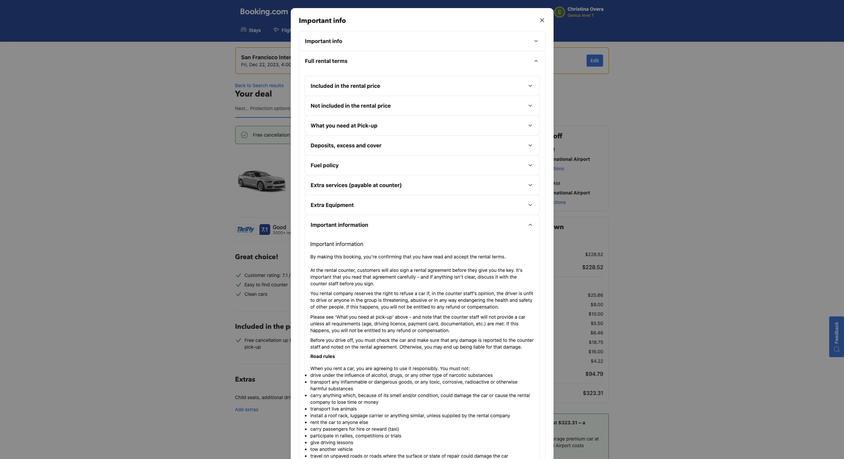 Task type: describe. For each thing, give the bounding box(es) containing it.
info inside important info dropdown button
[[332, 38, 342, 44]]

customer rating: 7.1 / 10
[[245, 273, 297, 278]]

0 vertical spatial agreement
[[428, 268, 451, 273]]

1 horizontal spatial drop-
[[536, 132, 554, 141]]

pick-up and drop-off
[[496, 132, 563, 141]]

48 inside free cancellation up to 48 hours before pick-up
[[295, 338, 301, 343]]

before you drive off, you must check the car and make sure that any damage is reported to the counter staff and noted on the rental agreement. otherwise, you may end up being liable for that damage.
[[310, 338, 534, 350]]

transportation
[[496, 350, 537, 355]]

0 vertical spatial this
[[334, 254, 342, 260]]

corrosive,
[[443, 380, 464, 385]]

am
[[553, 181, 561, 187]]

1 horizontal spatial policy
[[383, 273, 396, 278]]

san inside at that time of year, the average premium car at san francisco international airport costs $408.89!
[[496, 444, 504, 449]]

or down endangering at the bottom of the page
[[461, 305, 466, 310]]

san francisco international airport for 10:00
[[509, 190, 591, 196]]

terms
[[332, 58, 348, 64]]

will inside the you rental company reserves the right to refuse a car if, in the counter staff's opinion, the driver is unfit to drive or anyone in the group is threatening, abusive or in any way endangering the health and safety of other people. if this happens, you will not be entitled to any refund or compensation.
[[390, 305, 397, 310]]

else
[[359, 420, 368, 426]]

$228.52 for car hire charge
[[586, 252, 604, 258]]

please see 'what you need at pick-up' above - and note that the counter staff will not provide a car unless all requirements (age, driving licence, payment card, documentation, etc.) are met. if this happens, you will not be entitled to any refund or compensation.
[[310, 315, 526, 334]]

0 vertical spatial could
[[441, 393, 453, 399]]

important down bus
[[311, 222, 337, 228]]

or up "goods,"
[[405, 373, 410, 379]]

because
[[358, 393, 377, 399]]

to up live
[[332, 400, 336, 406]]

1 vertical spatial tax
[[538, 331, 547, 336]]

price inside dropdown button
[[378, 103, 391, 109]]

deal…
[[518, 427, 532, 433]]

1 vertical spatial cars
[[258, 292, 268, 297]]

car inside before you drive off, you must check the car and make sure that any damage is reported to the counter staff and noted on the rental agreement. otherwise, you may end up being liable for that damage.
[[400, 338, 406, 344]]

before down most
[[340, 281, 354, 287]]

dangerous
[[374, 380, 397, 385]]

search
[[253, 83, 268, 88]]

flight + hotel
[[317, 27, 347, 33]]

/
[[289, 273, 291, 278]]

that up 'sign'
[[403, 254, 412, 260]]

francisco down 22
[[519, 156, 542, 162]]

1 horizontal spatial mileage
[[365, 338, 382, 343]]

and inside the please see 'what you need at pick-up' above - and note that the counter staff will not provide a car unless all requirements (age, driving licence, payment card, documentation, etc.) are met. if this happens, you will not be entitled to any refund or compensation.
[[413, 315, 421, 320]]

francisco inside san francisco international airport shuttle bus
[[304, 200, 325, 206]]

1 vertical spatial 2
[[518, 391, 522, 397]]

to inside the please see 'what you need at pick-up' above - and note that the counter staff will not provide a car unless all requirements (age, driving licence, payment card, documentation, etc.) are met. if this happens, you will not be entitled to any refund or compensation.
[[382, 328, 386, 334]]

payment
[[408, 321, 427, 327]]

0 horizontal spatial agreement
[[373, 275, 396, 280]]

and inside dropdown button
[[356, 143, 366, 149]]

repair
[[447, 454, 460, 460]]

staff inside before you drive off, you must check the car and make sure that any damage is reported to the counter staff and noted on the rental agreement. otherwise, you may end up being liable for that damage.
[[310, 345, 320, 350]]

chg
[[531, 312, 541, 317]]

skip to main content element
[[0, 0, 845, 42]]

bus
[[309, 207, 316, 212]]

it inside at the rental counter, customers will also sign a rental agreement before they give you the key. it's important that you read that agreement carefully - and if anything isn't clear, discuss it with the counter staff before you sign.
[[496, 275, 498, 280]]

pick-up date element
[[241, 61, 332, 68]]

sure
[[430, 338, 439, 344]]

entitled inside the please see 'what you need at pick-up' above - and note that the counter staff will not provide a car unless all requirements (age, driving licence, payment card, documentation, etc.) are met. if this happens, you will not be entitled to any refund or compensation.
[[364, 328, 381, 334]]

any inside before you drive off, you must check the car and make sure that any damage is reported to the counter staff and noted on the rental agreement. otherwise, you may end up being liable for that damage.
[[451, 338, 458, 344]]

hours inside free cancellation up to 48 hours before pick-up
[[303, 338, 315, 343]]

san down 'sun,'
[[509, 190, 518, 196]]

0 vertical spatial read
[[434, 254, 443, 260]]

shuttle
[[295, 207, 308, 212]]

or inside the please see 'what you need at pick-up' above - and note that the counter staff will not provide a car unless all requirements (age, driving licence, payment card, documentation, etc.) are met. if this happens, you will not be entitled to any refund or compensation.
[[412, 328, 417, 334]]

any up card,
[[437, 305, 445, 310]]

anyone inside the you rental company reserves the right to refuse a car if, in the counter staff's opinion, the driver is unfit to drive or anyone in the group is threatening, abusive or in any way endangering the health and safety of other people. if this happens, you will not be entitled to any refund or compensation.
[[334, 298, 350, 304]]

international down am
[[543, 190, 573, 196]]

licence,
[[390, 321, 407, 327]]

1 vertical spatial anything
[[323, 393, 342, 399]]

policy inside dropdown button
[[323, 163, 339, 169]]

0 vertical spatial free
[[253, 132, 263, 138]]

install
[[310, 413, 323, 419]]

instructions for view drop-off instructions
[[541, 200, 566, 205]]

will up etc.)
[[481, 315, 488, 320]]

to up convertible
[[298, 132, 303, 138]]

car inside the you rental company reserves the right to refuse a car if, in the counter staff's opinion, the driver is unfit to drive or anyone in the group is threatening, abusive or in any way endangering the health and safety of other people. if this happens, you will not be entitled to any refund or compensation.
[[419, 291, 426, 297]]

average
[[548, 437, 565, 443]]

important up "flight"
[[299, 16, 332, 25]]

any up "goods,"
[[411, 373, 418, 379]]

protection
[[250, 106, 273, 111]]

to up drugs,
[[394, 366, 398, 372]]

surface
[[406, 454, 422, 460]]

at inside the please see 'what you need at pick-up' above - and note that the counter staff will not provide a car unless all requirements (age, driving licence, payment card, documentation, etc.) are met. if this happens, you will not be entitled to any refund or compensation.
[[370, 315, 375, 320]]

will inside at the rental counter, customers will also sign a rental agreement before they give you the key. it's important that you read that agreement carefully - and if anything isn't clear, discuss it with the counter staff before you sign.
[[382, 268, 389, 273]]

that down customers at the bottom left of page
[[363, 275, 371, 280]]

to up note
[[431, 305, 436, 310]]

car price breakdown
[[496, 223, 564, 232]]

results
[[269, 83, 284, 88]]

to inside before you drive off, you must check the car and make sure that any damage is reported to the counter staff and noted on the rental agreement. otherwise, you may end up being liable for that damage.
[[503, 338, 508, 344]]

car inside at that time of year, the average premium car at san francisco international airport costs $408.89!
[[587, 437, 594, 443]]

or down alcohol,
[[369, 380, 373, 385]]

car for car price breakdown
[[496, 223, 507, 232]]

rental left the terms.
[[478, 254, 491, 260]]

francisco down 24 at right
[[519, 190, 542, 196]]

read inside at the rental counter, customers will also sign a rental agreement before they give you the key. it's important that you read that agreement carefully - and if anything isn't clear, discuss it with the counter staff before you sign.
[[352, 275, 362, 280]]

up'
[[387, 315, 394, 320]]

drive inside the you rental company reserves the right to refuse a car if, in the counter staff's opinion, the driver is unfit to drive or anyone in the group is threatening, abusive or in any way endangering the health and safety of other people. if this happens, you will not be entitled to any refund or compensation.
[[316, 298, 327, 304]]

full rental terms
[[305, 58, 348, 64]]

1 vertical spatial for
[[510, 391, 517, 397]]

1 vertical spatial free cancellation up to 48 hours before pick-up
[[245, 338, 330, 350]]

if,
[[427, 291, 431, 297]]

end
[[444, 345, 452, 350]]

driving inside when you rent a car, you are agreeing to use it responsibly. you must not: drive under the influence of alcohol, drugs, or any other type of narcotic substances transport any inflammable or dangerous goods, or any toxic, corrosive, radioactive or otherwise harmful substances carry anything which, because of its smell and/or condition, could damage the car or cause the rental company to lose time or money transport live animals install a roof rack, luggage carrier or anything similar, unless supplied by the rental company rent the car to anyone else carry passengers for hire or reward (taxi) participate in rallies, competitions or trials give driving lessons tow another vehicle travel on unpaved roads or roads where the surface or state of repair could damage the car
[[321, 440, 336, 446]]

rental right by on the right
[[477, 413, 489, 419]]

this car is costing you just $323.31 – a fantastic deal…
[[496, 421, 586, 433]]

to left find
[[256, 282, 260, 288]]

and up road rules in the left of the page
[[322, 345, 330, 350]]

or left trials
[[385, 434, 390, 439]]

just
[[549, 421, 558, 426]]

included for included in the rental price
[[311, 83, 333, 89]]

included
[[321, 103, 344, 109]]

1 vertical spatial 4:00
[[537, 147, 547, 153]]

unlimited inside 'product card' group
[[303, 188, 323, 194]]

rental down back to search results link
[[361, 103, 376, 109]]

at for at the rental counter, customers will also sign a rental agreement before they give you the key. it's important that you read that agreement carefully - and if anything isn't clear, discuss it with the counter staff before you sign.
[[310, 268, 315, 273]]

at for at that time of year, the average premium car at san francisco international airport costs $408.89!
[[496, 437, 501, 443]]

car for car hire charge
[[496, 252, 504, 258]]

important down "flight"
[[305, 38, 331, 44]]

tourism
[[504, 302, 525, 308]]

pick- down what you need at pick-up
[[340, 132, 351, 138]]

give inside when you rent a car, you are agreeing to use it responsibly. you must not: drive under the influence of alcohol, drugs, or any other type of narcotic substances transport any inflammable or dangerous goods, or any toxic, corrosive, radioactive or otherwise harmful substances carry anything which, because of its smell and/or condition, could damage the car or cause the rental company to lose time or money transport live animals install a roof rack, luggage carrier or anything similar, unless supplied by the rental company rent the car to anyone else carry passengers for hire or reward (taxi) participate in rallies, competitions or trials give driving lessons tow another vehicle travel on unpaved roads or roads where the surface or state of repair could damage the car
[[310, 440, 319, 446]]

convertible ford mustang cabrio or similar
[[295, 150, 393, 159]]

anything inside at the rental counter, customers will also sign a rental agreement before they give you the key. it's important that you read that agreement carefully - and if anything isn't clear, discuss it with the counter staff before you sign.
[[434, 275, 453, 280]]

sales for loc/dist
[[518, 321, 533, 327]]

or left the cause
[[489, 393, 494, 399]]

0 horizontal spatial substances
[[328, 387, 353, 392]]

1 vertical spatial fri,
[[509, 147, 516, 153]]

to up passengers
[[337, 420, 341, 426]]

well-
[[343, 282, 355, 288]]

san down fri, dec 22 · 4:00 pm
[[509, 156, 518, 162]]

counter inside the you rental company reserves the right to refuse a car if, in the counter staff's opinion, the driver is unfit to drive or anyone in the group is threatening, abusive or in any way endangering the health and safety of other people. if this happens, you will not be entitled to any refund or compensation.
[[445, 291, 462, 297]]

car down radioactive
[[481, 393, 488, 399]]

0 vertical spatial substances
[[468, 373, 493, 379]]

pm inside san francisco international airport fri, dec 22, 2023, 4:00 pm
[[293, 62, 300, 67]]

which,
[[343, 393, 357, 399]]

rental right full
[[316, 58, 331, 64]]

alcohol,
[[372, 373, 389, 379]]

1 vertical spatial damage
[[454, 393, 472, 399]]

easy
[[245, 282, 255, 288]]

is left unfit
[[519, 291, 522, 297]]

you up noted
[[326, 338, 334, 344]]

10
[[292, 273, 297, 278]]

tow
[[310, 447, 318, 453]]

that down reported
[[494, 345, 502, 350]]

of right type at right
[[443, 373, 448, 379]]

must inside before you drive off, you must check the car and make sure that any damage is reported to the counter staff and noted on the rental agreement. otherwise, you may end up being liable for that damage.
[[365, 338, 376, 344]]

car hire charge
[[496, 252, 529, 258]]

that inside the please see 'what you need at pick-up' above - and note that the counter staff will not provide a car unless all requirements (age, driving licence, payment card, documentation, etc.) are met. if this happens, you will not be entitled to any refund or compensation.
[[433, 315, 442, 320]]

easy to find counter
[[245, 282, 288, 288]]

a inside the you rental company reserves the right to refuse a car if, in the counter staff's opinion, the driver is unfit to drive or anyone in the group is threatening, abusive or in any way endangering the health and safety of other people. if this happens, you will not be entitled to any refund or compensation.
[[415, 291, 417, 297]]

off inside button
[[533, 200, 539, 205]]

sales for state
[[511, 340, 526, 346]]

that up end
[[441, 338, 449, 344]]

0 horizontal spatial not
[[349, 328, 356, 334]]

this inside the please see 'what you need at pick-up' above - and note that the counter staff will not provide a car unless all requirements (age, driving licence, payment card, documentation, etc.) are met. if this happens, you will not be entitled to any refund or compensation.
[[511, 321, 519, 327]]

this
[[496, 421, 506, 426]]

with
[[500, 275, 509, 280]]

4:00 inside san francisco international airport fri, dec 22, 2023, 4:00 pm
[[281, 62, 292, 67]]

drive inside when you rent a car, you are agreeing to use it responsibly. you must not: drive under the influence of alcohol, drugs, or any other type of narcotic substances transport any inflammable or dangerous goods, or any toxic, corrosive, radioactive or otherwise harmful substances carry anything which, because of its smell and/or condition, could damage the car or cause the rental company to lose time or money transport live animals install a roof rack, luggage carrier or anything similar, unless supplied by the rental company rent the car to anyone else carry passengers for hire or reward (taxi) participate in rallies, competitions or trials give driving lessons tow another vehicle travel on unpaved roads or roads where the surface or state of repair could damage the car
[[310, 373, 321, 379]]

agreeing
[[374, 366, 393, 372]]

$228.52 for subtotal
[[583, 265, 604, 271]]

that left most
[[333, 275, 341, 280]]

san francisco international airport for 4:00
[[509, 156, 591, 162]]

1 horizontal spatial pm
[[548, 147, 555, 153]]

damage inside before you drive off, you must check the car and make sure that any damage is reported to the counter staff and noted on the rental agreement. otherwise, you may end up being liable for that damage.
[[460, 338, 477, 344]]

time inside when you rent a car, you are agreeing to use it responsibly. you must not: drive under the influence of alcohol, drugs, or any other type of narcotic substances transport any inflammable or dangerous goods, or any toxic, corrosive, radioactive or otherwise harmful substances carry anything which, because of its smell and/or condition, could damage the car or cause the rental company to lose time or money transport live animals install a roof rack, luggage carrier or anything similar, unless supplied by the rental company rent the car to anyone else carry passengers for hire or reward (taxi) participate in rallies, competitions or trials give driving lessons tow another vehicle travel on unpaved roads or roads where the surface or state of repair could damage the car
[[347, 400, 357, 406]]

and inside at the rental counter, customers will also sign a rental agreement before they give you the key. it's important that you read that agreement carefully - and if anything isn't clear, discuss it with the counter staff before you sign.
[[421, 275, 429, 280]]

safety
[[519, 298, 533, 304]]

next page is protection options note
[[235, 105, 482, 112]]

0 vertical spatial hours
[[311, 132, 323, 138]]

and up 22
[[522, 132, 534, 141]]

extra services (payable at counter) button
[[305, 176, 540, 195]]

you down make
[[424, 345, 432, 350]]

1 roads from the left
[[350, 454, 363, 460]]

0 vertical spatial free cancellation up to 48 hours before pick-up
[[253, 132, 357, 138]]

of right state
[[442, 454, 446, 460]]

view pick-up instructions button
[[509, 166, 565, 172]]

before up deposits,
[[325, 132, 339, 138]]

of inside the you rental company reserves the right to refuse a car if, in the counter staff's opinion, the driver is unfit to drive or anyone in the group is threatening, abusive or in any way endangering the health and safety of other people. if this happens, you will not be entitled to any refund or compensation.
[[310, 305, 315, 310]]

international up view pick-up instructions
[[543, 156, 573, 162]]

important up the 'making'
[[310, 241, 334, 248]]

important information inside important information dropdown button
[[311, 222, 368, 228]]

to inside the back to search results your deal
[[247, 83, 252, 88]]

fri, inside san francisco international airport fri, dec 22, 2023, 4:00 pm
[[241, 62, 248, 67]]

health
[[495, 298, 509, 304]]

participate
[[310, 434, 334, 439]]

'what
[[335, 315, 348, 320]]

must inside when you rent a car, you are agreeing to use it responsibly. you must not: drive under the influence of alcohol, drugs, or any other type of narcotic substances transport any inflammable or dangerous goods, or any toxic, corrosive, radioactive or otherwise harmful substances carry anything which, because of its smell and/or condition, could damage the car or cause the rental company to lose time or money transport live animals install a roof rack, luggage carrier or anything similar, unless supplied by the rental company rent the car to anyone else carry passengers for hire or reward (taxi) participate in rallies, competitions or trials give driving lessons tow another vehicle travel on unpaved roads or roads where the surface or state of repair could damage the car
[[449, 366, 460, 372]]

or up competitions
[[366, 427, 371, 433]]

if inside the please see 'what you need at pick-up' above - and note that the counter staff will not provide a car unless all requirements (age, driving licence, payment card, documentation, etc.) are met. if this happens, you will not be entitled to any refund or compensation.
[[507, 321, 510, 327]]

extra for extra equipment
[[311, 202, 324, 208]]

and up the otherwise,
[[408, 338, 416, 344]]

you up under
[[324, 366, 332, 372]]

add extras button
[[235, 407, 482, 414]]

(taxi)
[[388, 427, 399, 433]]

francisco inside at that time of year, the average premium car at san francisco international airport costs $408.89!
[[505, 444, 526, 449]]

0 vertical spatial info
[[333, 16, 346, 25]]

costing
[[521, 421, 538, 426]]

a left roof
[[324, 413, 327, 419]]

dec for sun,
[[520, 181, 529, 187]]

most popular fuel policy
[[343, 273, 396, 278]]

at inside at that time of year, the average premium car at san francisco international airport costs $408.89!
[[595, 437, 599, 443]]

fee for conc
[[518, 293, 526, 299]]

2 vertical spatial damage
[[475, 454, 492, 460]]

carefully
[[397, 275, 416, 280]]

at down next page is protection options note
[[351, 123, 356, 129]]

in inside dropdown button
[[335, 83, 339, 89]]

extra for extra services (payable at counter)
[[311, 182, 324, 189]]

or right "goods,"
[[415, 380, 419, 385]]

clean
[[245, 292, 257, 297]]

you left have
[[413, 254, 421, 260]]

airport inside san francisco international airport shuttle bus
[[355, 200, 370, 206]]

1 horizontal spatial rent
[[333, 366, 342, 372]]

any left toxic,
[[421, 380, 428, 385]]

if
[[430, 275, 433, 280]]

rental down otherwise
[[518, 393, 530, 399]]

most
[[343, 273, 354, 278]]

rental inside the you rental company reserves the right to refuse a car if, in the counter staff's opinion, the driver is unfit to drive or anyone in the group is threatening, abusive or in any way endangering the health and safety of other people. if this happens, you will not be entitled to any refund or compensation.
[[320, 291, 332, 297]]

or right carrier
[[385, 413, 389, 419]]

counter down 7.1
[[271, 282, 288, 288]]

other inside when you rent a car, you are agreeing to use it responsibly. you must not: drive under the influence of alcohol, drugs, or any other type of narcotic substances transport any inflammable or dangerous goods, or any toxic, corrosive, radioactive or otherwise harmful substances carry anything which, because of its smell and/or condition, could damage the car or cause the rental company to lose time or money transport live animals install a roof rack, luggage carrier or anything similar, unless supplied by the rental company rent the car to anyone else carry passengers for hire or reward (taxi) participate in rallies, competitions or trials give driving lessons tow another vehicle travel on unpaved roads or roads where the surface or state of repair could damage the car
[[420, 373, 431, 379]]

you up requirements
[[349, 315, 357, 320]]

customers
[[357, 268, 380, 273]]

customer
[[245, 273, 266, 278]]

any left way
[[439, 298, 447, 304]]

tax for state sales tax
[[527, 340, 536, 346]]

of left its
[[378, 393, 382, 399]]

to up threatening,
[[394, 291, 399, 297]]

car rentals
[[367, 27, 391, 33]]

car down roof
[[329, 420, 336, 426]]

you inside the you rental company reserves the right to refuse a car if, in the counter staff's opinion, the driver is unfit to drive or anyone in the group is threatening, abusive or in any way endangering the health and safety of other people. if this happens, you will not be entitled to any refund or compensation.
[[310, 291, 319, 297]]

you down requirements
[[332, 328, 340, 334]]

0 vertical spatial hire
[[505, 252, 513, 258]]

abusive
[[411, 298, 427, 304]]

$4.22
[[591, 359, 604, 365]]

you up influence
[[356, 366, 364, 372]]

price
[[496, 391, 509, 397]]

you down counter, on the bottom left of page
[[343, 275, 351, 280]]

fee for tourism
[[526, 302, 534, 308]]

1 vertical spatial free
[[343, 292, 353, 297]]

any down under
[[332, 380, 339, 385]]

1 horizontal spatial $323.31
[[583, 391, 604, 397]]

staff's
[[463, 291, 477, 297]]

mileage inside 'product card' group
[[325, 188, 342, 194]]

dec inside san francisco international airport fri, dec 22, 2023, 4:00 pm
[[249, 62, 258, 67]]

$10.00
[[589, 312, 604, 317]]

before up isn't
[[453, 268, 467, 273]]

a inside the please see 'what you need at pick-up' above - and note that the counter staff will not provide a car unless all requirements (age, driving licence, payment card, documentation, etc.) are met. if this happens, you will not be entitled to any refund or compensation.
[[515, 315, 518, 320]]

car,
[[347, 366, 355, 372]]

its
[[384, 393, 389, 399]]

0 vertical spatial cancellation
[[264, 132, 290, 138]]

or down if,
[[429, 298, 433, 304]]

days:
[[523, 391, 536, 397]]

or down competitions
[[364, 454, 368, 460]]

1 vertical spatial information
[[336, 241, 363, 248]]

1 horizontal spatial unlimited mileage
[[343, 338, 382, 343]]

rental down have
[[414, 268, 427, 273]]

all
[[326, 321, 331, 327]]

goods,
[[399, 380, 414, 385]]

and left more. at the bottom of page
[[301, 395, 309, 401]]

breakdown
[[527, 223, 564, 232]]

you down popular
[[355, 281, 363, 287]]

or left state
[[424, 454, 428, 460]]

loc/dist
[[496, 321, 517, 327]]

flight
[[317, 27, 329, 33]]

will down requirements
[[341, 328, 348, 334]]

back
[[235, 83, 246, 88]]

important information button
[[305, 215, 540, 235]]

or up the people. at the left of page
[[328, 298, 333, 304]]

0 vertical spatial important info
[[299, 16, 346, 25]]

fuel policy
[[311, 163, 339, 169]]

you up discuss
[[489, 268, 497, 273]]

a left car,
[[343, 366, 346, 372]]

otherwise,
[[400, 345, 423, 350]]

at left the bags
[[373, 182, 378, 189]]

a inside at the rental counter, customers will also sign a rental agreement before they give you the key. it's important that you read that agreement carefully - and if anything isn't clear, discuss it with the counter staff before you sign.
[[410, 268, 413, 273]]

or up add extras "button"
[[358, 400, 363, 406]]

feedback button
[[830, 317, 845, 358]]

$25.86
[[588, 293, 604, 299]]

time inside at that time of year, the average premium car at san francisco international airport costs $408.89!
[[512, 437, 521, 443]]

international inside at that time of year, the average premium car at san francisco international airport costs $408.89!
[[528, 444, 555, 449]]

compensation. inside the you rental company reserves the right to refuse a car if, in the counter staff's opinion, the driver is unfit to drive or anyone in the group is threatening, abusive or in any way endangering the health and safety of other people. if this happens, you will not be entitled to any refund or compensation.
[[467, 305, 499, 310]]

1 vertical spatial important information
[[310, 241, 363, 248]]

- inside at the rental counter, customers will also sign a rental agreement before they give you the key. it's important that you read that agreement carefully - and if anything isn't clear, discuss it with the counter staff before you sign.
[[417, 275, 420, 280]]

2 horizontal spatial company
[[490, 413, 510, 419]]

by making this booking, you're confirming that you have read and accept the rental terms.
[[310, 254, 506, 260]]

provide
[[497, 315, 514, 320]]

to up please
[[310, 298, 315, 304]]

+
[[331, 27, 334, 33]]

10:00
[[540, 181, 552, 187]]

anyone inside when you rent a car, you are agreeing to use it responsibly. you must not: drive under the influence of alcohol, drugs, or any other type of narcotic substances transport any inflammable or dangerous goods, or any toxic, corrosive, radioactive or otherwise harmful substances carry anything which, because of its smell and/or condition, could damage the car or cause the rental company to lose time or money transport live animals install a roof rack, luggage carrier or anything similar, unless supplied by the rental company rent the car to anyone else carry passengers for hire or reward (taxi) participate in rallies, competitions or trials give driving lessons tow another vehicle travel on unpaved roads or roads where the surface or state of repair could damage the car
[[343, 420, 358, 426]]

flights
[[282, 27, 296, 33]]



Task type: vqa. For each thing, say whether or not it's contained in the screenshot.


Task type: locate. For each thing, give the bounding box(es) containing it.
company
[[333, 291, 353, 297], [310, 400, 330, 406], [490, 413, 510, 419]]

in inside dropdown button
[[345, 103, 350, 109]]

1 vertical spatial pm
[[548, 147, 555, 153]]

price inside dropdown button
[[367, 83, 380, 89]]

before inside free cancellation up to 48 hours before pick-up
[[316, 338, 330, 343]]

carry down harmful
[[310, 393, 322, 399]]

0 horizontal spatial staff
[[310, 345, 320, 350]]

cust facility chg
[[496, 312, 541, 317]]

1 vertical spatial other
[[420, 373, 431, 379]]

1 horizontal spatial driving
[[374, 321, 389, 327]]

$228.52
[[586, 252, 604, 258], [583, 265, 604, 271]]

not inside the you rental company reserves the right to refuse a car if, in the counter staff's opinion, the driver is unfit to drive or anyone in the group is threatening, abusive or in any way endangering the health and safety of other people. if this happens, you will not be entitled to any refund or compensation.
[[398, 305, 406, 310]]

a inside the this car is costing you just $323.31 – a fantastic deal…
[[583, 421, 586, 426]]

1 vertical spatial need
[[358, 315, 369, 320]]

0 horizontal spatial other
[[316, 305, 328, 310]]

stays link
[[235, 23, 267, 38]]

by
[[310, 254, 316, 260]]

is up deal…
[[516, 421, 520, 426]]

san francisco international airport shuttle bus
[[295, 200, 370, 212]]

$323.31
[[583, 391, 604, 397], [559, 421, 578, 426]]

1 vertical spatial car
[[496, 223, 507, 232]]

0 horizontal spatial read
[[352, 275, 362, 280]]

1 horizontal spatial agreement
[[428, 268, 451, 273]]

you rental company reserves the right to refuse a car if, in the counter staff's opinion, the driver is unfit to drive or anyone in the group is threatening, abusive or in any way endangering the health and safety of other people. if this happens, you will not be entitled to any refund or compensation.
[[310, 291, 534, 310]]

san
[[496, 331, 505, 336]]

1 horizontal spatial unlimited
[[343, 338, 364, 343]]

fee
[[518, 293, 526, 299], [526, 302, 534, 308], [539, 350, 547, 355]]

add extras
[[235, 407, 259, 413]]

facility
[[510, 312, 530, 317]]

0 vertical spatial refund
[[446, 305, 460, 310]]

$323.31 inside the this car is costing you just $323.31 – a fantastic deal…
[[559, 421, 578, 426]]

this inside the you rental company reserves the right to refuse a car if, in the counter staff's opinion, the driver is unfit to drive or anyone in the group is threatening, abusive or in any way endangering the health and safety of other people. if this happens, you will not be entitled to any refund or compensation.
[[350, 305, 358, 310]]

1 vertical spatial must
[[449, 366, 460, 372]]

2 horizontal spatial not
[[489, 315, 496, 320]]

back to search results your deal
[[235, 83, 284, 100]]

san inside san francisco international airport shuttle bus
[[295, 200, 303, 206]]

have
[[422, 254, 432, 260]]

pm
[[293, 62, 300, 67], [548, 147, 555, 153]]

cars
[[380, 282, 389, 288], [258, 292, 268, 297]]

company up "this"
[[490, 413, 510, 419]]

1 transport from the top
[[310, 380, 331, 385]]

you inside the this car is costing you just $323.31 – a fantastic deal…
[[539, 421, 548, 426]]

0 vertical spatial damage
[[460, 338, 477, 344]]

time
[[347, 400, 357, 406], [512, 437, 521, 443]]

you inside dropdown button
[[326, 123, 335, 129]]

choice!
[[255, 253, 279, 262]]

fuel
[[311, 163, 322, 169]]

the
[[341, 83, 349, 89], [351, 103, 360, 109], [470, 254, 477, 260], [316, 268, 323, 273], [498, 268, 505, 273], [510, 275, 517, 280], [375, 291, 382, 297], [437, 291, 444, 297], [497, 291, 504, 297], [356, 298, 363, 304], [487, 298, 494, 304], [443, 315, 450, 320], [273, 323, 284, 332], [391, 338, 398, 344], [509, 338, 516, 344], [352, 345, 359, 350], [336, 373, 343, 379], [473, 393, 480, 399], [509, 393, 516, 399], [469, 413, 476, 419], [320, 420, 327, 426], [540, 437, 547, 443], [398, 454, 405, 460], [493, 454, 500, 460]]

2 vertical spatial this
[[511, 321, 519, 327]]

1 carry from the top
[[310, 393, 322, 399]]

48 left before
[[295, 338, 301, 343]]

similar,
[[410, 413, 426, 419]]

where
[[383, 454, 396, 460]]

1 vertical spatial time
[[512, 437, 521, 443]]

are up alcohol,
[[366, 366, 372, 372]]

drop- down 24 at right
[[521, 200, 533, 205]]

dec left 22,
[[249, 62, 258, 67]]

give inside at the rental counter, customers will also sign a rental agreement before they give you the key. it's important that you read that agreement carefully - and if anything isn't clear, discuss it with the counter staff before you sign.
[[479, 268, 488, 273]]

the inside the please see 'what you need at pick-up' above - and note that the counter staff will not provide a car unless all requirements (age, driving licence, payment card, documentation, etc.) are met. if this happens, you will not be entitled to any refund or compensation.
[[443, 315, 450, 320]]

at up the important
[[310, 268, 315, 273]]

0 vertical spatial if
[[346, 305, 349, 310]]

what
[[311, 123, 325, 129]]

1 horizontal spatial if
[[507, 321, 510, 327]]

refund
[[446, 305, 460, 310], [397, 328, 411, 334]]

1 vertical spatial policy
[[383, 273, 396, 278]]

for inside before you drive off, you must check the car and make sure that any damage is reported to the counter staff and noted on the rental agreement. otherwise, you may end up being liable for that damage.
[[486, 345, 492, 350]]

charge
[[514, 252, 529, 258]]

1 horizontal spatial for
[[486, 345, 492, 350]]

in
[[335, 83, 339, 89], [345, 103, 350, 109], [432, 291, 436, 297], [351, 298, 355, 304], [434, 298, 438, 304], [266, 323, 272, 332], [335, 434, 339, 439]]

subtotal
[[496, 264, 515, 270]]

that up card,
[[433, 315, 442, 320]]

extra equipment
[[311, 202, 354, 208]]

and
[[522, 132, 534, 141], [356, 143, 366, 149], [445, 254, 453, 260], [421, 275, 429, 280], [510, 298, 518, 304], [413, 315, 421, 320], [408, 338, 416, 344], [322, 345, 330, 350], [301, 395, 309, 401]]

are inside when you rent a car, you are agreeing to use it responsibly. you must not: drive under the influence of alcohol, drugs, or any other type of narcotic substances transport any inflammable or dangerous goods, or any toxic, corrosive, radioactive or otherwise harmful substances carry anything which, because of its smell and/or condition, could damage the car or cause the rental company to lose time or money transport live animals install a roof rack, luggage carrier or anything similar, unless supplied by the rental company rent the car to anyone else carry passengers for hire or reward (taxi) participate in rallies, competitions or trials give driving lessons tow another vehicle travel on unpaved roads or roads where the surface or state of repair could damage the car
[[366, 366, 372, 372]]

supplied
[[442, 413, 461, 419]]

francisco up 22,
[[252, 54, 278, 60]]

rent up under
[[333, 366, 342, 372]]

up inside dropdown button
[[371, 123, 378, 129]]

substances up radioactive
[[468, 373, 493, 379]]

1 vertical spatial entitled
[[364, 328, 381, 334]]

0 vertical spatial ·
[[534, 147, 536, 153]]

1 vertical spatial $228.52
[[583, 265, 604, 271]]

sun, dec 24 · 10:00 am
[[509, 181, 561, 187]]

supplied by thrifty image
[[236, 225, 256, 235]]

0 vertical spatial cars
[[380, 282, 389, 288]]

counter inside before you drive off, you must check the car and make sure that any damage is reported to the counter staff and noted on the rental agreement. otherwise, you may end up being liable for that damage.
[[517, 338, 534, 344]]

important information down equipment
[[311, 222, 368, 228]]

staff inside at the rental counter, customers will also sign a rental agreement before they give you the key. it's important that you read that agreement carefully - and if anything isn't clear, discuss it with the counter staff before you sign.
[[328, 281, 338, 287]]

happens, inside the please see 'what you need at pick-up' above - and note that the counter staff will not provide a car unless all requirements (age, driving licence, payment card, documentation, etc.) are met. if this happens, you will not be entitled to any refund or compensation.
[[310, 328, 330, 334]]

key.
[[506, 268, 515, 273]]

up inside before you drive off, you must check the car and make sure that any damage is reported to the counter staff and noted on the rental agreement. otherwise, you may end up being liable for that damage.
[[453, 345, 459, 350]]

0 vertical spatial 4:00
[[281, 62, 292, 67]]

1 horizontal spatial 2
[[518, 391, 522, 397]]

airport inside san francisco international airport fri, dec 22, 2023, 4:00 pm
[[314, 54, 332, 60]]

1 vertical spatial drive
[[335, 338, 346, 344]]

need
[[337, 123, 350, 129], [358, 315, 369, 320]]

happens, down all
[[310, 328, 330, 334]]

0 vertical spatial tax
[[534, 321, 543, 327]]

right
[[383, 291, 393, 297]]

san down 'stays' link
[[241, 54, 251, 60]]

hire inside when you rent a car, you are agreeing to use it responsibly. you must not: drive under the influence of alcohol, drugs, or any other type of narcotic substances transport any inflammable or dangerous goods, or any toxic, corrosive, radioactive or otherwise harmful substances carry anything which, because of its smell and/or condition, could damage the car or cause the rental company to lose time or money transport live animals install a roof rack, luggage carrier or anything similar, unless supplied by the rental company rent the car to anyone else carry passengers for hire or reward (taxi) participate in rallies, competitions or trials give driving lessons tow another vehicle travel on unpaved roads or roads where the surface or state of repair could damage the car
[[357, 427, 365, 433]]

important information up the 'making'
[[310, 241, 363, 248]]

tax for loc/dist sales tax
[[534, 321, 543, 327]]

view
[[509, 166, 520, 172], [509, 200, 520, 205]]

2 inside 'product card' group
[[363, 178, 366, 184]]

free cancellation up to 48 hours before pick-up down "what"
[[253, 132, 357, 138]]

0 horizontal spatial need
[[337, 123, 350, 129]]

anything up the lose
[[323, 393, 342, 399]]

drive
[[316, 298, 327, 304], [335, 338, 346, 344], [310, 373, 321, 379]]

great choice!
[[235, 253, 279, 262]]

san francisco international airport group
[[241, 53, 332, 68]]

rental up "not included in the rental price"
[[351, 83, 366, 89]]

at down fantastic
[[496, 437, 501, 443]]

2 extra from the top
[[311, 202, 324, 208]]

trials
[[391, 434, 401, 439]]

pick- inside free cancellation up to 48 hours before pick-up
[[245, 344, 256, 350]]

of inside at that time of year, the average premium car at san francisco international airport costs $408.89!
[[522, 437, 527, 443]]

and inside the you rental company reserves the right to refuse a car if, in the counter staff's opinion, the driver is unfit to drive or anyone in the group is threatening, abusive or in any way endangering the health and safety of other people. if this happens, you will not be entitled to any refund or compensation.
[[510, 298, 518, 304]]

need inside the please see 'what you need at pick-up' above - and note that the counter staff will not provide a car unless all requirements (age, driving licence, payment card, documentation, etc.) are met. if this happens, you will not be entitled to any refund or compensation.
[[358, 315, 369, 320]]

must
[[365, 338, 376, 344], [449, 366, 460, 372]]

unlimited down large
[[303, 188, 323, 194]]

damage left "$408.89!"
[[475, 454, 492, 460]]

at that time of year, the average premium car at san francisco international airport costs $408.89!
[[496, 437, 599, 456]]

included in the price
[[235, 323, 302, 332]]

rental inside before you drive off, you must check the car and make sure that any damage is reported to the counter staff and noted on the rental agreement. otherwise, you may end up being liable for that damage.
[[360, 345, 372, 350]]

please
[[310, 315, 325, 320]]

ford
[[334, 154, 343, 159]]

0 vertical spatial unlimited mileage
[[303, 188, 342, 194]]

counter up documentation,
[[451, 315, 468, 320]]

you inside when you rent a car, you are agreeing to use it responsibly. you must not: drive under the influence of alcohol, drugs, or any other type of narcotic substances transport any inflammable or dangerous goods, or any toxic, corrosive, radioactive or otherwise harmful substances carry anything which, because of its smell and/or condition, could damage the car or cause the rental company to lose time or money transport live animals install a roof rack, luggage carrier or anything similar, unless supplied by the rental company rent the car to anyone else carry passengers for hire or reward (taxi) participate in rallies, competitions or trials give driving lessons tow another vehicle travel on unpaved roads or roads where the surface or state of repair could damage the car
[[440, 366, 448, 372]]

must up narcotic
[[449, 366, 460, 372]]

car inside the this car is costing you just $323.31 – a fantastic deal…
[[507, 421, 514, 426]]

off down sun, dec 24 · 10:00 am
[[533, 200, 539, 205]]

1 vertical spatial at
[[496, 437, 501, 443]]

before up road rules in the left of the page
[[316, 338, 330, 343]]

1 vertical spatial off
[[533, 200, 539, 205]]

2 vertical spatial staff
[[310, 345, 320, 350]]

1 horizontal spatial must
[[449, 366, 460, 372]]

1 horizontal spatial need
[[358, 315, 369, 320]]

free cancellation up to 48 hours before pick-up down the "included in the price"
[[245, 338, 330, 350]]

pick- inside dropdown button
[[357, 123, 371, 129]]

entitled down abusive
[[414, 305, 430, 310]]

not
[[311, 103, 320, 109]]

0 horizontal spatial included
[[235, 323, 264, 332]]

rental inside dropdown button
[[351, 83, 366, 89]]

for down reported
[[486, 345, 492, 350]]

read right have
[[434, 254, 443, 260]]

staff inside the please see 'what you need at pick-up' above - and note that the counter staff will not provide a car unless all requirements (age, driving licence, payment card, documentation, etc.) are met. if this happens, you will not be entitled to any refund or compensation.
[[470, 315, 479, 320]]

1 vertical spatial company
[[310, 400, 330, 406]]

unpaved
[[330, 454, 349, 460]]

tax right cnty
[[538, 331, 547, 336]]

you right "what"
[[326, 123, 335, 129]]

drop- inside button
[[521, 200, 533, 205]]

0 horizontal spatial ·
[[534, 147, 536, 153]]

car
[[367, 27, 375, 33], [496, 223, 507, 232], [496, 252, 504, 258]]

0 horizontal spatial company
[[310, 400, 330, 406]]

2 carry from the top
[[310, 427, 322, 433]]

dec for fri,
[[518, 147, 526, 153]]

and left accept
[[445, 254, 453, 260]]

you right off,
[[356, 338, 363, 344]]

22,
[[259, 62, 266, 67]]

1 horizontal spatial time
[[512, 437, 521, 443]]

1 view from the top
[[509, 166, 520, 172]]

0 vertical spatial need
[[337, 123, 350, 129]]

refund inside the you rental company reserves the right to refuse a car if, in the counter staff's opinion, the driver is unfit to drive or anyone in the group is threatening, abusive or in any way endangering the health and safety of other people. if this happens, you will not be entitled to any refund or compensation.
[[446, 305, 460, 310]]

pick- down the "included in the price"
[[245, 344, 256, 350]]

· for 24
[[537, 181, 539, 187]]

(payable
[[349, 182, 372, 189]]

animals
[[340, 407, 357, 412]]

and up payment
[[413, 315, 421, 320]]

1 horizontal spatial pick-
[[496, 132, 511, 141]]

the inside dropdown button
[[351, 103, 360, 109]]

francisco up bus
[[304, 200, 325, 206]]

2 vertical spatial free
[[245, 338, 254, 343]]

1 vertical spatial unlimited mileage
[[343, 338, 382, 343]]

0 vertical spatial are
[[488, 321, 494, 327]]

roads
[[350, 454, 363, 460], [370, 454, 382, 460]]

unless inside when you rent a car, you are agreeing to use it responsibly. you must not: drive under the influence of alcohol, drugs, or any other type of narcotic substances transport any inflammable or dangerous goods, or any toxic, corrosive, radioactive or otherwise harmful substances carry anything which, because of its smell and/or condition, could damage the car or cause the rental company to lose time or money transport live animals install a roof rack, luggage carrier or anything similar, unless supplied by the rental company rent the car to anyone else carry passengers for hire or reward (taxi) participate in rallies, competitions or trials give driving lessons tow another vehicle travel on unpaved roads or roads where the surface or state of repair could damage the car
[[427, 413, 441, 419]]

if inside the you rental company reserves the right to refuse a car if, in the counter staff's opinion, the driver is unfit to drive or anyone in the group is threatening, abusive or in any way endangering the health and safety of other people. if this happens, you will not be entitled to any refund or compensation.
[[346, 305, 349, 310]]

company inside the you rental company reserves the right to refuse a car if, in the counter staff's opinion, the driver is unfit to drive or anyone in the group is threatening, abusive or in any way endangering the health and safety of other people. if this happens, you will not be entitled to any refund or compensation.
[[333, 291, 353, 297]]

add
[[235, 407, 244, 413]]

2 san francisco international airport from the top
[[509, 190, 591, 196]]

0 vertical spatial it
[[496, 275, 498, 280]]

0 vertical spatial at
[[310, 268, 315, 273]]

car
[[419, 291, 426, 297], [519, 315, 526, 320], [400, 338, 406, 344], [481, 393, 488, 399], [329, 420, 336, 426], [507, 421, 514, 426], [587, 437, 594, 443], [502, 454, 508, 460]]

0 vertical spatial drop-
[[536, 132, 554, 141]]

2 horizontal spatial staff
[[470, 315, 479, 320]]

counter inside the please see 'what you need at pick-up' above - and note that the counter staff will not provide a car unless all requirements (age, driving licence, payment card, documentation, etc.) are met. if this happens, you will not be entitled to any refund or compensation.
[[451, 315, 468, 320]]

to down san
[[503, 338, 508, 344]]

extra right shuttle
[[311, 202, 324, 208]]

pick- down group
[[376, 315, 387, 320]]

fuel policy button
[[305, 156, 540, 175]]

cust
[[496, 312, 509, 317]]

counter,
[[338, 268, 356, 273]]

international up pick-up date element
[[279, 54, 313, 60]]

other inside the you rental company reserves the right to refuse a car if, in the counter staff's opinion, the driver is unfit to drive or anyone in the group is threatening, abusive or in any way endangering the health and safety of other people. if this happens, you will not be entitled to any refund or compensation.
[[316, 305, 328, 310]]

you
[[326, 123, 335, 129], [413, 254, 421, 260], [489, 268, 497, 273], [343, 275, 351, 280], [355, 281, 363, 287], [381, 305, 389, 310], [349, 315, 357, 320], [332, 328, 340, 334], [326, 338, 334, 344], [356, 338, 363, 344], [424, 345, 432, 350], [324, 366, 332, 372], [356, 366, 364, 372], [539, 421, 548, 426]]

· right 22
[[534, 147, 536, 153]]

1 horizontal spatial read
[[434, 254, 443, 260]]

1 vertical spatial pick-
[[496, 132, 511, 141]]

1 vertical spatial important info
[[305, 38, 342, 44]]

0 horizontal spatial anything
[[323, 393, 342, 399]]

2 roads from the left
[[370, 454, 382, 460]]

any inside the please see 'what you need at pick-up' above - and note that the counter staff will not provide a car unless all requirements (age, driving licence, payment card, documentation, etc.) are met. if this happens, you will not be entitled to any refund or compensation.
[[388, 328, 395, 334]]

0 horizontal spatial unlimited
[[303, 188, 323, 194]]

2 vertical spatial not
[[349, 328, 356, 334]]

product card group
[[235, 150, 482, 236]]

for right price
[[510, 391, 517, 397]]

unless right similar,
[[427, 413, 441, 419]]

1 horizontal spatial other
[[420, 373, 431, 379]]

mateo
[[507, 331, 523, 336]]

unless inside the please see 'what you need at pick-up' above - and note that the counter staff will not provide a car unless all requirements (age, driving licence, payment card, documentation, etc.) are met. if this happens, you will not be entitled to any refund or compensation.
[[310, 321, 324, 327]]

drivers
[[285, 395, 299, 401]]

0 horizontal spatial could
[[441, 393, 453, 399]]

important info dialog
[[283, 0, 562, 460]]

san
[[241, 54, 251, 60], [509, 156, 518, 162], [509, 190, 518, 196], [295, 200, 303, 206], [496, 444, 504, 449]]

child
[[235, 395, 246, 401]]

0 horizontal spatial 4:00
[[281, 62, 292, 67]]

policy down ford
[[323, 163, 339, 169]]

on
[[345, 345, 350, 350], [324, 454, 329, 460]]

2 vertical spatial anything
[[390, 413, 409, 419]]

1 vertical spatial hours
[[303, 338, 315, 343]]

1
[[303, 178, 305, 184]]

being
[[460, 345, 472, 350]]

1 vertical spatial unlimited
[[343, 338, 364, 343]]

free cancellation
[[343, 292, 381, 297]]

of left alcohol,
[[366, 373, 370, 379]]

1 vertical spatial included
[[235, 323, 264, 332]]

0 vertical spatial be
[[407, 305, 412, 310]]

2 vertical spatial drive
[[310, 373, 321, 379]]

is right group
[[378, 298, 382, 304]]

included inside dropdown button
[[311, 83, 333, 89]]

1 vertical spatial unless
[[427, 413, 441, 419]]

view for view pick-up instructions
[[509, 166, 520, 172]]

other
[[316, 305, 328, 310], [420, 373, 431, 379]]

unlimited mileage inside 'product card' group
[[303, 188, 342, 194]]

0 vertical spatial information
[[338, 222, 368, 228]]

car for car rentals
[[367, 27, 375, 33]]

0 vertical spatial car
[[367, 27, 375, 33]]

0 horizontal spatial $323.31
[[559, 421, 578, 426]]

cancellation inside free cancellation up to 48 hours before pick-up
[[256, 338, 282, 343]]

1 horizontal spatial roads
[[370, 454, 382, 460]]

could right the repair
[[461, 454, 473, 460]]

be inside the you rental company reserves the right to refuse a car if, in the counter staff's opinion, the driver is unfit to drive or anyone in the group is threatening, abusive or in any way endangering the health and safety of other people. if this happens, you will not be entitled to any refund or compensation.
[[407, 305, 412, 310]]

san mateo cnty tax
[[496, 331, 547, 336]]

need up "(age,"
[[358, 315, 369, 320]]

included down clean
[[235, 323, 264, 332]]

are left met. on the bottom right of page
[[488, 321, 494, 327]]

cancellation down the "included in the price"
[[256, 338, 282, 343]]

0 horizontal spatial 2
[[363, 178, 366, 184]]

0 vertical spatial 48
[[304, 132, 310, 138]]

1 extra from the top
[[311, 182, 324, 189]]

rental up the important
[[325, 268, 337, 273]]

pick-up location element
[[241, 53, 332, 61]]

other up please
[[316, 305, 328, 310]]

carry
[[310, 393, 322, 399], [310, 427, 322, 433]]

1 vertical spatial ·
[[537, 181, 539, 187]]

0 vertical spatial policy
[[323, 163, 339, 169]]

it right the use
[[409, 366, 411, 372]]

2 transport from the top
[[310, 407, 331, 412]]

fri, left 22
[[509, 147, 516, 153]]

1 horizontal spatial happens,
[[360, 305, 380, 310]]

extra right 1
[[311, 182, 324, 189]]

1 vertical spatial could
[[461, 454, 473, 460]]

· for 22
[[534, 147, 536, 153]]

airport inside skip to main content "element"
[[457, 27, 472, 33]]

up inside button
[[532, 166, 538, 172]]

or
[[376, 154, 379, 159], [328, 298, 333, 304], [429, 298, 433, 304], [461, 305, 466, 310], [412, 328, 417, 334], [405, 373, 410, 379], [369, 380, 373, 385], [415, 380, 419, 385], [491, 380, 495, 385], [489, 393, 494, 399], [358, 400, 363, 406], [385, 413, 389, 419], [366, 427, 371, 433], [385, 434, 390, 439], [364, 454, 368, 460], [424, 454, 428, 460]]

1 horizontal spatial off
[[554, 132, 563, 141]]

pick- inside view pick-up instructions button
[[521, 166, 532, 172]]

1 horizontal spatial be
[[407, 305, 412, 310]]

driving down up'
[[374, 321, 389, 327]]

2 view from the top
[[509, 200, 520, 205]]

compensation. inside the please see 'what you need at pick-up' above - and note that the counter staff will not provide a car unless all requirements (age, driving licence, payment card, documentation, etc.) are met. if this happens, you will not be entitled to any refund or compensation.
[[418, 328, 450, 334]]

0 vertical spatial instructions
[[539, 166, 565, 172]]

$5.50
[[591, 321, 604, 327]]

driving inside the please see 'what you need at pick-up' above - and note that the counter staff will not provide a car unless all requirements (age, driving licence, payment card, documentation, etc.) are met. if this happens, you will not be entitled to any refund or compensation.
[[374, 321, 389, 327]]

2 left small
[[363, 178, 366, 184]]

met.
[[496, 321, 505, 327]]

you up up'
[[381, 305, 389, 310]]

dec left 24 at right
[[520, 181, 529, 187]]

francisco inside san francisco international airport fri, dec 22, 2023, 4:00 pm
[[252, 54, 278, 60]]

anyone
[[334, 298, 350, 304], [343, 420, 358, 426]]

$6.46
[[591, 331, 604, 336]]

on down off,
[[345, 345, 350, 350]]

0 horizontal spatial driving
[[321, 440, 336, 446]]

2 vertical spatial for
[[349, 427, 355, 433]]

extras
[[245, 407, 259, 413]]

0 horizontal spatial pick-
[[357, 123, 371, 129]]

view for view drop-off instructions
[[509, 200, 520, 205]]

threatening,
[[383, 298, 409, 304]]

san francisco international airport down '10:00'
[[509, 190, 591, 196]]

not down threatening,
[[398, 305, 406, 310]]

at inside at that time of year, the average premium car at san francisco international airport costs $408.89!
[[496, 437, 501, 443]]

at inside at the rental counter, customers will also sign a rental agreement before they give you the key. it's important that you read that agreement carefully - and if anything isn't clear, discuss it with the counter staff before you sign.
[[310, 268, 315, 273]]

transport up harmful
[[310, 380, 331, 385]]

not up met. on the bottom right of page
[[489, 315, 496, 320]]

pick-
[[340, 132, 351, 138], [521, 166, 532, 172], [376, 315, 387, 320], [245, 344, 256, 350]]

rules
[[323, 354, 335, 360]]

0 horizontal spatial policy
[[323, 163, 339, 169]]

0 horizontal spatial cars
[[258, 292, 268, 297]]

before
[[310, 338, 325, 344]]

is inside before you drive off, you must check the car and make sure that any damage is reported to the counter staff and noted on the rental agreement. otherwise, you may end up being liable for that damage.
[[478, 338, 482, 344]]

1 horizontal spatial hire
[[505, 252, 513, 258]]

car down fantastic
[[502, 454, 508, 460]]

1 san francisco international airport from the top
[[509, 156, 591, 162]]

to right back
[[247, 83, 252, 88]]

lessons
[[337, 440, 353, 446]]

a right 'sign'
[[410, 268, 413, 273]]

0 vertical spatial give
[[479, 268, 488, 273]]

see
[[326, 315, 334, 320]]

damage.
[[503, 345, 522, 350]]

airport inside at that time of year, the average premium car at san francisco international airport costs $408.89!
[[556, 444, 571, 449]]

the inside at that time of year, the average premium car at san francisco international airport costs $408.89!
[[540, 437, 547, 443]]

important info inside dropdown button
[[305, 38, 342, 44]]

happens, inside the you rental company reserves the right to refuse a car if, in the counter staff's opinion, the driver is unfit to drive or anyone in the group is threatening, abusive or in any way endangering the health and safety of other people. if this happens, you will not be entitled to any refund or compensation.
[[360, 305, 380, 310]]

car up subtotal
[[496, 252, 504, 258]]

or left otherwise
[[491, 380, 495, 385]]

1 horizontal spatial this
[[350, 305, 358, 310]]

included for included in the price
[[235, 323, 264, 332]]

1 vertical spatial hire
[[357, 427, 365, 433]]

free
[[253, 132, 263, 138], [343, 292, 353, 297], [245, 338, 254, 343]]

0 horizontal spatial refund
[[397, 328, 411, 334]]

endangering
[[458, 298, 486, 304]]

international inside san francisco international airport shuttle bus
[[326, 200, 354, 206]]

unlimited up noted
[[343, 338, 364, 343]]

0 vertical spatial must
[[365, 338, 376, 344]]

reserves
[[355, 291, 373, 297]]

damage down corrosive,
[[454, 393, 472, 399]]

money
[[364, 400, 379, 406]]

for inside when you rent a car, you are agreeing to use it responsibly. you must not: drive under the influence of alcohol, drugs, or any other type of narcotic substances transport any inflammable or dangerous goods, or any toxic, corrosive, radioactive or otherwise harmful substances carry anything which, because of its smell and/or condition, could damage the car or cause the rental company to lose time or money transport live animals install a roof rack, luggage carrier or anything similar, unless supplied by the rental company rent the car to anyone else carry passengers for hire or reward (taxi) participate in rallies, competitions or trials give driving lessons tow another vehicle travel on unpaved roads or roads where the surface or state of repair could damage the car
[[349, 427, 355, 433]]

the inside dropdown button
[[341, 83, 349, 89]]

will down threatening,
[[390, 305, 397, 310]]

2 vertical spatial fee
[[539, 350, 547, 355]]

2 small bags
[[363, 178, 391, 184]]

any down licence,
[[388, 328, 395, 334]]

0 horizontal spatial rent
[[310, 420, 319, 426]]

instructions for view pick-up instructions
[[539, 166, 565, 172]]

drive inside before you drive off, you must check the car and make sure that any damage is reported to the counter staff and noted on the rental agreement. otherwise, you may end up being liable for that damage.
[[335, 338, 346, 344]]

entitled inside the you rental company reserves the right to refuse a car if, in the counter staff's opinion, the driver is unfit to drive or anyone in the group is threatening, abusive or in any way endangering the health and safety of other people. if this happens, you will not be entitled to any refund or compensation.
[[414, 305, 430, 310]]

you inside the you rental company reserves the right to refuse a car if, in the counter staff's opinion, the driver is unfit to drive or anyone in the group is threatening, abusive or in any way endangering the health and safety of other people. if this happens, you will not be entitled to any refund or compensation.
[[381, 305, 389, 310]]

of up please
[[310, 305, 315, 310]]



